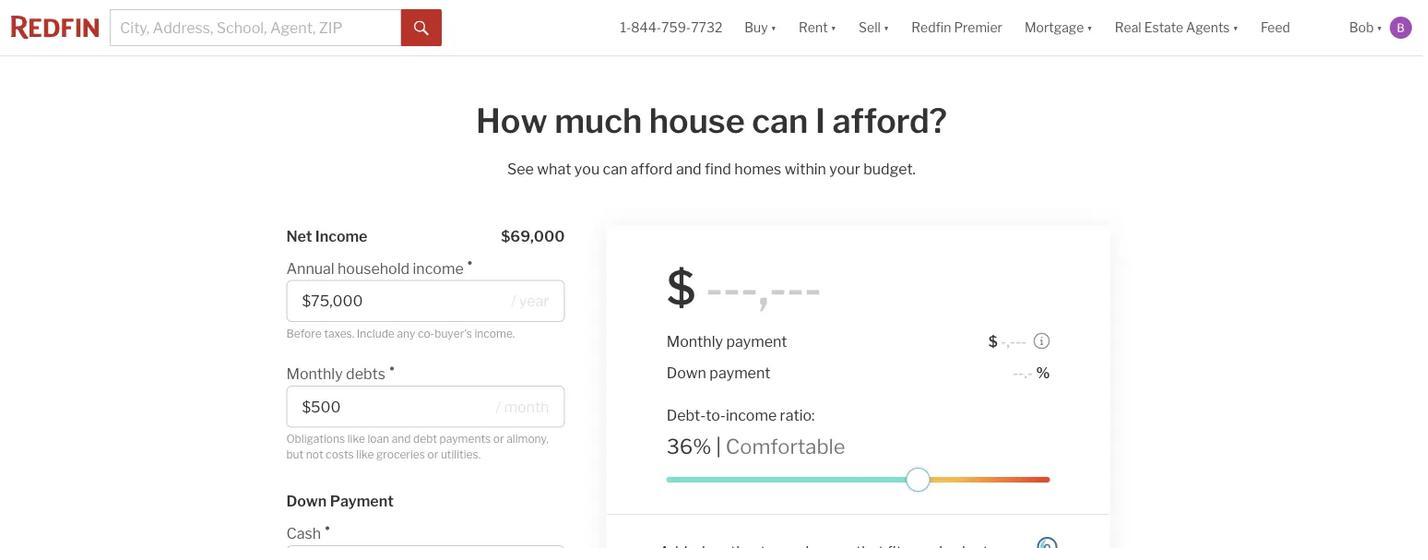 Task type: vqa. For each thing, say whether or not it's contained in the screenshot.
Bob ▾
yes



Task type: locate. For each thing, give the bounding box(es) containing it.
/ for / month
[[496, 398, 501, 416]]

$ -,---
[[989, 332, 1027, 350]]

see
[[508, 160, 534, 178]]

comfortable
[[726, 434, 846, 459]]

income up annual household income text box
[[413, 259, 464, 277]]

bob ▾
[[1350, 20, 1383, 35]]

1 vertical spatial /
[[496, 398, 501, 416]]

payment for monthly payment
[[727, 332, 788, 350]]

sell ▾ button
[[848, 0, 901, 55]]

can left i
[[752, 101, 809, 141]]

redfin premier
[[912, 20, 1003, 35]]

0 vertical spatial down
[[667, 363, 707, 381]]

/ left month
[[496, 398, 501, 416]]

0 vertical spatial and
[[676, 160, 702, 178]]

sell ▾
[[859, 20, 890, 35]]

▾ for mortgage ▾
[[1087, 20, 1093, 35]]

1 vertical spatial and
[[392, 432, 411, 446]]

0 horizontal spatial or
[[428, 448, 439, 461]]

,- up 'monthly payment'
[[759, 260, 787, 316]]

1 vertical spatial payment
[[710, 363, 771, 381]]

Annual household income text field
[[302, 292, 503, 310]]

0 vertical spatial monthly
[[667, 332, 723, 350]]

$ for $ -,---
[[989, 332, 998, 350]]

▾ right rent
[[831, 20, 837, 35]]

like left loan
[[348, 432, 365, 446]]

payment up down payment
[[727, 332, 788, 350]]

▾ inside mortgage ▾ dropdown button
[[1087, 20, 1093, 35]]

Monthly debts text field
[[302, 398, 490, 416]]

sell ▾ button
[[859, 0, 890, 55]]

down payment
[[286, 492, 394, 510]]

income inside annual household income. required field. element
[[413, 259, 464, 277]]

$ for $ ---,---
[[667, 260, 696, 316]]

before taxes. include any co-buyer's income.
[[286, 327, 515, 340]]

0 vertical spatial can
[[752, 101, 809, 141]]

income.
[[475, 327, 515, 340]]

0 vertical spatial payment
[[727, 332, 788, 350]]

1 horizontal spatial down
[[667, 363, 707, 381]]

not
[[306, 448, 323, 461]]

how much house can i afford?
[[476, 101, 948, 141]]

1-844-759-7732 link
[[620, 20, 723, 35]]

None range field
[[667, 468, 1050, 492]]

$
[[667, 260, 696, 316], [989, 332, 998, 350]]

/ month
[[496, 398, 549, 416]]

▾ right bob in the top right of the page
[[1377, 20, 1383, 35]]

map push pin image
[[1038, 537, 1058, 548]]

and
[[676, 160, 702, 178], [392, 432, 411, 446]]

what
[[537, 160, 572, 178]]

monthly
[[667, 332, 723, 350], [286, 365, 343, 383]]

1 horizontal spatial monthly
[[667, 332, 723, 350]]

0 vertical spatial /
[[511, 292, 516, 310]]

debt-
[[667, 406, 706, 424]]

income for to-
[[726, 406, 777, 424]]

any
[[397, 327, 416, 340]]

find
[[705, 160, 732, 178]]

▾ inside buy ▾ dropdown button
[[771, 20, 777, 35]]

0 horizontal spatial and
[[392, 432, 411, 446]]

income
[[413, 259, 464, 277], [726, 406, 777, 424]]

payment
[[727, 332, 788, 350], [710, 363, 771, 381]]

▾ right sell
[[884, 20, 890, 35]]

/ year
[[511, 292, 549, 310]]

6 ▾ from the left
[[1377, 20, 1383, 35]]

debts
[[346, 365, 386, 383]]

annual household income. required field. element
[[286, 250, 556, 280]]

5 ▾ from the left
[[1233, 20, 1239, 35]]

1 horizontal spatial ,-
[[1007, 332, 1016, 350]]

--.- %
[[1013, 363, 1050, 381]]

can
[[752, 101, 809, 141], [603, 160, 628, 178]]

1 vertical spatial down
[[286, 492, 327, 510]]

1 vertical spatial can
[[603, 160, 628, 178]]

0 horizontal spatial ,-
[[759, 260, 787, 316]]

1 horizontal spatial can
[[752, 101, 809, 141]]

0 horizontal spatial $
[[667, 260, 696, 316]]

▾ inside rent ▾ dropdown button
[[831, 20, 837, 35]]

.-
[[1024, 363, 1034, 381]]

annual
[[286, 259, 335, 277]]

/ left year
[[511, 292, 516, 310]]

3 ▾ from the left
[[884, 20, 890, 35]]

▾
[[771, 20, 777, 35], [831, 20, 837, 35], [884, 20, 890, 35], [1087, 20, 1093, 35], [1233, 20, 1239, 35], [1377, 20, 1383, 35]]

payments
[[440, 432, 491, 446]]

buy ▾ button
[[745, 0, 777, 55]]

can right you
[[603, 160, 628, 178]]

1 horizontal spatial $
[[989, 332, 998, 350]]

down up cash
[[286, 492, 327, 510]]

payment
[[330, 492, 394, 510]]

buy ▾ button
[[734, 0, 788, 55]]

0 vertical spatial $
[[667, 260, 696, 316]]

monthly debts
[[286, 365, 386, 383]]

down up debt-
[[667, 363, 707, 381]]

you
[[575, 160, 600, 178]]

buy ▾
[[745, 20, 777, 35]]

like
[[348, 432, 365, 446], [356, 448, 374, 461]]

0 vertical spatial income
[[413, 259, 464, 277]]

|
[[716, 434, 722, 459]]

budget.
[[864, 160, 916, 178]]

monthly down before
[[286, 365, 343, 383]]

agents
[[1187, 20, 1231, 35]]

down for down payment
[[286, 492, 327, 510]]

income
[[315, 227, 368, 245]]

afford
[[631, 160, 673, 178]]

▾ inside sell ▾ dropdown button
[[884, 20, 890, 35]]

0 vertical spatial or
[[494, 432, 504, 446]]

▾ right buy
[[771, 20, 777, 35]]

0 horizontal spatial down
[[286, 492, 327, 510]]

groceries
[[377, 448, 425, 461]]

0 horizontal spatial income
[[413, 259, 464, 277]]

or
[[494, 432, 504, 446], [428, 448, 439, 461]]

or down debt
[[428, 448, 439, 461]]

income up the 36% | comfortable
[[726, 406, 777, 424]]

feed
[[1261, 20, 1291, 35]]

▾ right mortgage
[[1087, 20, 1093, 35]]

%
[[1037, 363, 1050, 381]]

rent ▾ button
[[788, 0, 848, 55]]

net
[[286, 227, 312, 245]]

,- up --.- %
[[1007, 332, 1016, 350]]

or left alimony, at left
[[494, 432, 504, 446]]

1 vertical spatial ,-
[[1007, 332, 1016, 350]]

payment down 'monthly payment'
[[710, 363, 771, 381]]

and left find
[[676, 160, 702, 178]]

,-
[[759, 260, 787, 316], [1007, 332, 1016, 350]]

1 horizontal spatial /
[[511, 292, 516, 310]]

buy
[[745, 20, 768, 35]]

1 vertical spatial $
[[989, 332, 998, 350]]

1 ▾ from the left
[[771, 20, 777, 35]]

house
[[649, 101, 745, 141]]

monthly up down payment
[[667, 332, 723, 350]]

1 vertical spatial income
[[726, 406, 777, 424]]

like down loan
[[356, 448, 374, 461]]

4 ▾ from the left
[[1087, 20, 1093, 35]]

0 horizontal spatial /
[[496, 398, 501, 416]]

obligations
[[286, 432, 345, 446]]

0 horizontal spatial can
[[603, 160, 628, 178]]

1 vertical spatial monthly
[[286, 365, 343, 383]]

and up groceries
[[392, 432, 411, 446]]

▾ right 'agents'
[[1233, 20, 1239, 35]]

homes
[[735, 160, 782, 178]]

net income
[[286, 227, 368, 245]]

2 ▾ from the left
[[831, 20, 837, 35]]

0 horizontal spatial monthly
[[286, 365, 343, 383]]

/ for / year
[[511, 292, 516, 310]]

1 horizontal spatial income
[[726, 406, 777, 424]]

/
[[511, 292, 516, 310], [496, 398, 501, 416]]

can for house
[[752, 101, 809, 141]]

▾ inside real estate agents ▾ link
[[1233, 20, 1239, 35]]

within
[[785, 160, 827, 178]]



Task type: describe. For each thing, give the bounding box(es) containing it.
but
[[286, 448, 304, 461]]

36%
[[667, 434, 712, 459]]

down for down payment
[[667, 363, 707, 381]]

36% | comfortable
[[667, 434, 846, 459]]

▾ for sell ▾
[[884, 20, 890, 35]]

rent ▾ button
[[799, 0, 837, 55]]

income for household
[[413, 259, 464, 277]]

debt-to-income ratio:
[[667, 406, 815, 424]]

sell
[[859, 20, 881, 35]]

month
[[504, 398, 549, 416]]

costs
[[326, 448, 354, 461]]

user photo image
[[1391, 17, 1413, 39]]

bob
[[1350, 20, 1375, 35]]

7732
[[691, 20, 723, 35]]

to-
[[706, 406, 726, 424]]

and inside obligations like loan and debt payments or alimony, but not costs like groceries or utilities.
[[392, 432, 411, 446]]

0 vertical spatial ,-
[[759, 260, 787, 316]]

mortgage
[[1025, 20, 1085, 35]]

estate
[[1145, 20, 1184, 35]]

see what you can afford and find homes within your budget.
[[508, 160, 916, 178]]

real estate agents ▾ button
[[1104, 0, 1250, 55]]

much
[[555, 101, 643, 141]]

cash
[[286, 525, 321, 543]]

include
[[357, 327, 395, 340]]

afford?
[[833, 101, 948, 141]]

rent ▾
[[799, 20, 837, 35]]

monthly for monthly debts
[[286, 365, 343, 383]]

rent
[[799, 20, 828, 35]]

feed button
[[1250, 0, 1339, 55]]

monthly debts. required field. element
[[286, 356, 556, 386]]

real estate agents ▾
[[1115, 20, 1239, 35]]

alimony,
[[507, 432, 549, 446]]

mortgage ▾ button
[[1014, 0, 1104, 55]]

buyer's
[[435, 327, 472, 340]]

annual household income
[[286, 259, 464, 277]]

City, Address, School, Agent, ZIP search field
[[110, 9, 401, 46]]

i
[[816, 101, 826, 141]]

1 horizontal spatial or
[[494, 432, 504, 446]]

your
[[830, 160, 861, 178]]

1 vertical spatial or
[[428, 448, 439, 461]]

debt
[[413, 432, 437, 446]]

real estate agents ▾ link
[[1115, 0, 1239, 55]]

year
[[519, 292, 549, 310]]

mortgage ▾
[[1025, 20, 1093, 35]]

down payment
[[667, 363, 771, 381]]

household
[[338, 259, 410, 277]]

real
[[1115, 20, 1142, 35]]

cash. required field. element
[[286, 515, 556, 545]]

can for you
[[603, 160, 628, 178]]

1 horizontal spatial and
[[676, 160, 702, 178]]

ratio:
[[780, 406, 815, 424]]

1-844-759-7732
[[620, 20, 723, 35]]

mortgage ▾ button
[[1025, 0, 1093, 55]]

▾ for bob ▾
[[1377, 20, 1383, 35]]

monthly for monthly payment
[[667, 332, 723, 350]]

before
[[286, 327, 322, 340]]

0 vertical spatial like
[[348, 432, 365, 446]]

redfin premier button
[[901, 0, 1014, 55]]

how
[[476, 101, 548, 141]]

1 vertical spatial like
[[356, 448, 374, 461]]

$69,000
[[501, 227, 565, 245]]

▾ for rent ▾
[[831, 20, 837, 35]]

759-
[[662, 20, 691, 35]]

$ ---,---
[[667, 260, 822, 316]]

payment for down payment
[[710, 363, 771, 381]]

co-
[[418, 327, 435, 340]]

utilities.
[[441, 448, 481, 461]]

▾ for buy ▾
[[771, 20, 777, 35]]

monthly payment
[[667, 332, 788, 350]]

844-
[[631, 20, 662, 35]]

premier
[[955, 20, 1003, 35]]

loan
[[368, 432, 390, 446]]

redfin
[[912, 20, 952, 35]]

1-
[[620, 20, 631, 35]]

taxes.
[[324, 327, 355, 340]]

submit search image
[[414, 21, 429, 36]]



